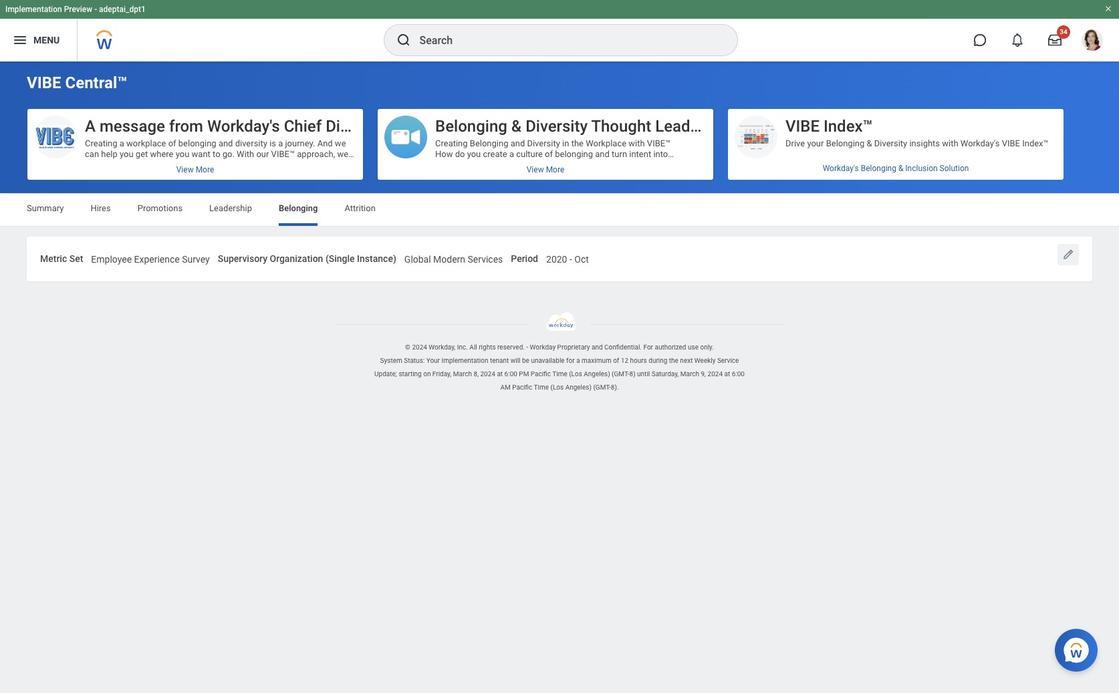 Task type: vqa. For each thing, say whether or not it's contained in the screenshot.
termination date popup button
no



Task type: locate. For each thing, give the bounding box(es) containing it.
thought
[[592, 117, 652, 136]]

diversity inside creating belonging and diversity in the workplace with vibe™ how do you create a culture of belonging and turn intent into impactful actions? in this webinar, we share our strategies for valuing inclusion, belonging, and equity for all and show how our solutions can help you enable change. watch webinar
[[527, 138, 560, 148]]

1 vertical spatial your
[[497, 245, 513, 255]]

0 vertical spatial of
[[545, 149, 553, 159]]

employee experience survey
[[91, 254, 210, 265]]

0 horizontal spatial your
[[497, 245, 513, 255]]

vibe central™
[[27, 74, 127, 92]]

0 vertical spatial leadership
[[656, 117, 735, 136]]

1 horizontal spatial create
[[641, 310, 665, 320]]

confidential.
[[605, 344, 642, 351]]

0 vertical spatial create
[[483, 149, 507, 159]]

1 vertical spatial (gmt-
[[594, 384, 611, 391]]

learn
[[435, 224, 457, 234], [499, 310, 521, 320]]

0 vertical spatial watch
[[435, 192, 460, 202]]

6:00 down the service
[[732, 370, 745, 378]]

and up culture
[[511, 138, 525, 148]]

0 horizontal spatial 2024
[[412, 344, 427, 351]]

1 horizontal spatial vibe
[[786, 117, 820, 136]]

learn how companies, leaders, and organizations each play a role in building equality. join the webinar with workday leaders and discover ways to assess your intentions against outcomes and drive real change. watch webinar
[[435, 224, 702, 277]]

0 horizontal spatial (gmt-
[[594, 384, 611, 391]]

0 horizontal spatial of
[[545, 149, 553, 159]]

12
[[621, 357, 629, 364]]

webinar,
[[535, 160, 566, 170]]

2 horizontal spatial 2024
[[708, 370, 723, 378]]

1 horizontal spatial learn
[[499, 310, 521, 320]]

0 vertical spatial a
[[510, 149, 514, 159]]

outcomes
[[587, 245, 626, 255]]

the up the belonging
[[572, 138, 584, 148]]

0 vertical spatial the
[[572, 138, 584, 148]]

diversity right chief
[[326, 117, 388, 136]]

the inside creating belonging and diversity in the workplace with vibe™ how do you create a culture of belonging and turn intent into impactful actions? in this webinar, we share our strategies for valuing inclusion, belonging, and equity for all and show how our solutions can help you enable change. watch webinar
[[572, 138, 584, 148]]

march left 9,
[[681, 370, 700, 378]]

2 horizontal spatial with
[[943, 138, 959, 148]]

impactful
[[435, 160, 472, 170]]

officer
[[392, 117, 441, 136]]

vibe
[[27, 74, 61, 92], [786, 117, 820, 136], [1002, 138, 1021, 148]]

the
[[572, 138, 584, 148], [521, 235, 533, 245], [669, 357, 679, 364]]

workday's right the 'from'
[[207, 117, 280, 136]]

menu button
[[0, 19, 77, 62]]

workday,
[[429, 344, 456, 351]]

into
[[654, 149, 668, 159]]

help
[[435, 181, 452, 191]]

with
[[629, 138, 645, 148], [943, 138, 959, 148], [568, 235, 585, 245]]

building
[[435, 235, 466, 245]]

implementation preview -   adeptai_dpt1
[[5, 5, 146, 14]]

(gmt- down maximum
[[594, 384, 611, 391]]

leadership up supervisory
[[209, 203, 252, 213]]

2 horizontal spatial the
[[669, 357, 679, 364]]

pm
[[519, 370, 529, 378]]

in down we're
[[435, 310, 442, 320]]

vibe for vibe central™
[[27, 74, 61, 92]]

belonging,
[[474, 171, 514, 181]]

0 horizontal spatial leadership
[[209, 203, 252, 213]]

1 vertical spatial webinar
[[462, 267, 494, 277]]

with up solution
[[943, 138, 959, 148]]

1 vertical spatial implementation
[[442, 357, 489, 364]]

1 horizontal spatial in
[[563, 138, 569, 148]]

1 vertical spatial leadership
[[209, 203, 252, 213]]

and inside "© 2024 workday, inc. all rights reserved. - workday proprietary and confidential. for authorized use only. system status: your implementation tenant will be unavailable for a maximum of 12 hours during the next weekly service update; starting on friday, march 8, 2024 at 6:00 pm pacific time (los angeles) (gmt-8) until saturday, march 9, 2024 at 6:00 am pacific time (los angeles) (gmt-8)."
[[592, 344, 603, 351]]

2024 right ©
[[412, 344, 427, 351]]

1 vertical spatial you
[[454, 181, 468, 191]]

how
[[622, 171, 638, 181], [459, 224, 476, 234], [523, 310, 539, 320]]

0 horizontal spatial how
[[459, 224, 476, 234]]

learn up the building
[[435, 224, 457, 234]]

1 horizontal spatial how
[[523, 310, 539, 320]]

belonging
[[435, 117, 508, 136], [470, 138, 509, 148], [826, 138, 865, 148], [942, 160, 981, 170], [861, 164, 897, 173], [279, 203, 318, 213]]

status:
[[404, 357, 425, 364]]

with inside learn how companies, leaders, and organizations each play a role in building equality. join the webinar with workday leaders and discover ways to assess your intentions against outcomes and drive real change. watch webinar
[[568, 235, 585, 245]]

2020 - oct
[[546, 254, 589, 265]]

1 horizontal spatial the
[[572, 138, 584, 148]]

adeptai_dpt1
[[99, 5, 146, 14]]

modern
[[433, 254, 466, 265]]

workday's up solution
[[961, 138, 1000, 148]]

implementation inside "© 2024 workday, inc. all rights reserved. - workday proprietary and confidential. for authorized use only. system status: your implementation tenant will be unavailable for a maximum of 12 hours during the next weekly service update; starting on friday, march 8, 2024 at 6:00 pm pacific time (los angeles) (gmt-8) until saturday, march 9, 2024 at 6:00 am pacific time (los angeles) (gmt-8)."
[[442, 357, 489, 364]]

2024 right 8,
[[481, 370, 496, 378]]

0 horizontal spatial with
[[568, 235, 585, 245]]

1 vertical spatial the
[[521, 235, 533, 245]]

for
[[661, 160, 672, 170], [558, 171, 569, 181], [567, 357, 575, 364]]

6:00 left pm
[[505, 370, 518, 378]]

0 vertical spatial how
[[622, 171, 638, 181]]

search image
[[396, 32, 412, 48]]

1 horizontal spatial 6:00
[[732, 370, 745, 378]]

0 vertical spatial in
[[563, 138, 569, 148]]

© 2024 workday, inc. all rights reserved. - workday proprietary and confidential. for authorized use only. system status: your implementation tenant will be unavailable for a maximum of 12 hours during the next weekly service update; starting on friday, march 8, 2024 at 6:00 pm pacific time (los angeles) (gmt-8) until saturday, march 9, 2024 at 6:00 am pacific time (los angeles) (gmt-8).
[[375, 344, 745, 391]]

watch down help
[[435, 192, 460, 202]]

time
[[553, 370, 568, 378], [534, 384, 549, 391]]

webinar
[[462, 192, 494, 202], [462, 267, 494, 277]]

with up against
[[568, 235, 585, 245]]

1 horizontal spatial index™
[[1023, 138, 1049, 148]]

experience
[[134, 254, 180, 265]]

weekly
[[695, 357, 716, 364]]

implementation down inc.
[[442, 357, 489, 364]]

performance
[[854, 160, 905, 170]]

menu banner
[[0, 0, 1120, 62]]

at down tenant
[[497, 370, 503, 378]]

2024 right 9,
[[708, 370, 723, 378]]

pacific down 'unavailable' at the bottom of the page
[[531, 370, 551, 378]]

belonging up "actions?"
[[470, 138, 509, 148]]

employee
[[91, 254, 132, 265]]

1 horizontal spatial march
[[681, 370, 700, 378]]

webinar inside creating belonging and diversity in the workplace with vibe™ how do you create a culture of belonging and turn intent into impactful actions? in this webinar, we share our strategies for valuing inclusion, belonging, and equity for all and show how our solutions can help you enable change. watch webinar
[[462, 192, 494, 202]]

0 horizontal spatial 6:00
[[505, 370, 518, 378]]

how inside learn how companies, leaders, and organizations each play a role in building equality. join the webinar with workday leaders and discover ways to assess your intentions against outcomes and drive real change. watch webinar
[[459, 224, 476, 234]]

index™ up efforts
[[1023, 138, 1049, 148]]

2 horizontal spatial vibe
[[1002, 138, 1021, 148]]

maximum
[[582, 357, 612, 364]]

supervisory organization (single instance) element
[[405, 245, 503, 270]]

0 vertical spatial (los
[[569, 370, 582, 378]]

drive your belonging & diversity insights with workday's vibe index™
[[786, 138, 1049, 148]]

create up "actions?"
[[483, 149, 507, 159]]

0 vertical spatial you
[[467, 149, 481, 159]]

1 vertical spatial -
[[570, 254, 572, 265]]

how down strategies
[[622, 171, 638, 181]]

preview
[[64, 5, 92, 14]]

in right role at the right top
[[690, 224, 697, 234]]

footer containing © 2024 workday, inc. all rights reserved. - workday proprietary and confidential. for authorized use only. system status: your implementation tenant will be unavailable for a maximum of 12 hours during the next weekly service update; starting on friday, march 8, 2024 at 6:00 pm pacific time (los angeles) (gmt-8) until saturday, march 9, 2024 at 6:00 am pacific time (los angeles) (gmt-8).
[[0, 312, 1120, 394]]

main content
[[0, 62, 1120, 330]]

1 horizontal spatial implementation
[[442, 357, 489, 364]]

0 horizontal spatial time
[[534, 384, 549, 391]]

(gmt- down 12
[[612, 370, 630, 378]]

0 horizontal spatial learn
[[435, 224, 457, 234]]

for down into
[[661, 160, 672, 170]]

2 vertical spatial workday
[[530, 344, 556, 351]]

relative
[[822, 160, 852, 170]]

a down proprietary
[[577, 357, 580, 364]]

march left 8,
[[453, 370, 472, 378]]

leadership up 'valuing'
[[656, 117, 735, 136]]

2 horizontal spatial -
[[570, 254, 572, 265]]

2 webinar from the top
[[462, 267, 494, 277]]

metric
[[40, 254, 67, 264]]

implementation
[[5, 5, 62, 14], [442, 357, 489, 364]]

of left 12
[[613, 357, 620, 364]]

of
[[545, 149, 553, 159], [613, 357, 620, 364]]

and down the we're
[[547, 320, 561, 330]]

2 6:00 from the left
[[732, 370, 745, 378]]

footer
[[0, 312, 1120, 394]]

service
[[718, 357, 739, 364]]

2 horizontal spatial a
[[667, 224, 671, 234]]

a
[[510, 149, 514, 159], [667, 224, 671, 234], [577, 357, 580, 364]]

0 vertical spatial change.
[[498, 181, 528, 191]]

practices
[[570, 299, 606, 309]]

0 vertical spatial your
[[808, 138, 824, 148]]

diversity up culture
[[527, 138, 560, 148]]

(los down 'unavailable' at the bottom of the page
[[551, 384, 564, 391]]

tab list
[[13, 194, 1106, 226]]

1 vertical spatial how
[[459, 224, 476, 234]]

vibe™
[[647, 138, 671, 148]]

pacific down pm
[[512, 384, 533, 391]]

workday's right measure
[[823, 164, 859, 173]]

change. down ways
[[435, 256, 466, 266]]

1 horizontal spatial of
[[613, 357, 620, 364]]

1 horizontal spatial at
[[725, 370, 731, 378]]

how down examine
[[523, 310, 539, 320]]

webinar down services
[[462, 267, 494, 277]]

your right drive
[[808, 138, 824, 148]]

0 horizontal spatial implementation
[[5, 5, 62, 14]]

1 horizontal spatial with
[[629, 138, 645, 148]]

organizations
[[573, 224, 626, 234]]

watch inside learn how companies, leaders, and organizations each play a role in building equality. join the webinar with workday leaders and discover ways to assess your intentions against outcomes and drive real change. watch webinar
[[435, 267, 460, 277]]

change. down in
[[498, 181, 528, 191]]

how up equality.
[[459, 224, 476, 234]]

- inside text field
[[570, 254, 572, 265]]

to inside learn how companies, leaders, and organizations each play a role in building equality. join the webinar with workday leaders and discover ways to assess your intentions against outcomes and drive real change. watch webinar
[[457, 245, 465, 255]]

2 horizontal spatial how
[[622, 171, 638, 181]]

real
[[665, 245, 680, 255]]

0 horizontal spatial change.
[[435, 256, 466, 266]]

1 vertical spatial time
[[534, 384, 549, 391]]

1 horizontal spatial 2024
[[481, 370, 496, 378]]

1 vertical spatial workday's
[[961, 138, 1000, 148]]

a up in
[[510, 149, 514, 159]]

learn up within
[[499, 310, 521, 320]]

0 horizontal spatial -
[[94, 5, 97, 14]]

you right do
[[467, 149, 481, 159]]

2 vertical spatial the
[[669, 357, 679, 364]]

1 watch from the top
[[435, 192, 460, 202]]

to down accelerate
[[631, 310, 639, 320]]

for down proprietary
[[567, 357, 575, 364]]

in for together
[[435, 310, 442, 320]]

workday's inside button
[[207, 117, 280, 136]]

belonging up creating
[[435, 117, 508, 136]]

webinar down enable
[[462, 192, 494, 202]]

0 vertical spatial vibe
[[27, 74, 61, 92]]

at down the service
[[725, 370, 731, 378]]

workday's belonging & inclusion solution
[[823, 164, 969, 173]]

of up webinar,
[[545, 149, 553, 159]]

implementation up menu dropdown button
[[5, 5, 62, 14]]

next
[[680, 357, 693, 364]]

1 horizontal spatial workday's
[[823, 164, 859, 173]]

leaders
[[622, 235, 651, 245]]

1 vertical spatial of
[[613, 357, 620, 364]]

1 vertical spatial watch
[[435, 267, 460, 277]]

progress
[[667, 299, 701, 309]]

your down join
[[497, 245, 513, 255]]

0 horizontal spatial at
[[497, 370, 503, 378]]

in inside we're taking action to examine our practices and accelerate progress in our company. learn how we're working together to create systemic change both within workday and externally.
[[435, 310, 442, 320]]

and up webinar on the top of page
[[557, 224, 571, 234]]

global modern services
[[405, 254, 503, 265]]

of inside creating belonging and diversity in the workplace with vibe™ how do you create a culture of belonging and turn intent into impactful actions? in this webinar, we share our strategies for valuing inclusion, belonging, and equity for all and show how our solutions can help you enable change. watch webinar
[[545, 149, 553, 159]]

of inside "© 2024 workday, inc. all rights reserved. - workday proprietary and confidential. for authorized use only. system status: your implementation tenant will be unavailable for a maximum of 12 hours during the next weekly service update; starting on friday, march 8, 2024 at 6:00 pm pacific time (los angeles) (gmt-8) until saturday, march 9, 2024 at 6:00 am pacific time (los angeles) (gmt-8)."
[[613, 357, 620, 364]]

our
[[606, 160, 618, 170], [640, 171, 653, 181], [556, 299, 568, 309], [444, 310, 457, 320]]

1 vertical spatial in
[[690, 224, 697, 234]]

our up change
[[444, 310, 457, 320]]

inbox large image
[[1049, 33, 1062, 47]]

34 button
[[1041, 25, 1071, 55]]

the up the "intentions"
[[521, 235, 533, 245]]

2 vertical spatial -
[[527, 344, 529, 351]]

2 vertical spatial a
[[577, 357, 580, 364]]

2 vertical spatial in
[[435, 310, 442, 320]]

0 vertical spatial -
[[94, 5, 97, 14]]

1 march from the left
[[453, 370, 472, 378]]

0 vertical spatial learn
[[435, 224, 457, 234]]

1 vertical spatial a
[[667, 224, 671, 234]]

services
[[468, 254, 503, 265]]

edit image
[[1062, 248, 1076, 262]]

creating
[[435, 138, 468, 148]]

to down the building
[[457, 245, 465, 255]]

efforts
[[1026, 160, 1052, 170]]

2024
[[412, 344, 427, 351], [481, 370, 496, 378], [708, 370, 723, 378]]

0 horizontal spatial march
[[453, 370, 472, 378]]

your inside learn how companies, leaders, and organizations each play a role in building equality. join the webinar with workday leaders and discover ways to assess your intentions against outcomes and drive real change. watch webinar
[[497, 245, 513, 255]]

workday down examine
[[511, 320, 544, 330]]

1 vertical spatial angeles)
[[566, 384, 592, 391]]

index™
[[824, 117, 873, 136], [1023, 138, 1049, 148]]

1 vertical spatial vibe
[[786, 117, 820, 136]]

- inside menu banner
[[94, 5, 97, 14]]

1 horizontal spatial -
[[527, 344, 529, 351]]

2 horizontal spatial workday's
[[961, 138, 1000, 148]]

1 webinar from the top
[[462, 192, 494, 202]]

strategies
[[620, 160, 659, 170]]

webinar inside learn how companies, leaders, and organizations each play a role in building equality. join the webinar with workday leaders and discover ways to assess your intentions against outcomes and drive real change. watch webinar
[[462, 267, 494, 277]]

hours
[[630, 357, 647, 364]]

you down inclusion,
[[454, 181, 468, 191]]

in up the belonging
[[563, 138, 569, 148]]

learn inside learn how companies, leaders, and organizations each play a role in building equality. join the webinar with workday leaders and discover ways to assess your intentions against outcomes and drive real change. watch webinar
[[435, 224, 457, 234]]

a left role at the right top
[[667, 224, 671, 234]]

0 vertical spatial webinar
[[462, 192, 494, 202]]

for left all in the top right of the page
[[558, 171, 569, 181]]

belonging right focus
[[942, 160, 981, 170]]

1 vertical spatial create
[[641, 310, 665, 320]]

1 horizontal spatial (gmt-
[[612, 370, 630, 378]]

workday up 'unavailable' at the bottom of the page
[[530, 344, 556, 351]]

with up intent
[[629, 138, 645, 148]]

the left "next"
[[669, 357, 679, 364]]

create down accelerate
[[641, 310, 665, 320]]

for inside "© 2024 workday, inc. all rights reserved. - workday proprietary and confidential. for authorized use only. system status: your implementation tenant will be unavailable for a maximum of 12 hours during the next weekly service update; starting on friday, march 8, 2024 at 6:00 pm pacific time (los angeles) (gmt-8) until saturday, march 9, 2024 at 6:00 am pacific time (los angeles) (gmt-8)."
[[567, 357, 575, 364]]

in inside learn how companies, leaders, and organizations each play a role in building equality. join the webinar with workday leaders and discover ways to assess your intentions against outcomes and drive real change. watch webinar
[[690, 224, 697, 234]]

summary
[[27, 203, 64, 213]]

measure
[[786, 160, 820, 170]]

2 watch from the top
[[435, 267, 460, 277]]

0 horizontal spatial a
[[510, 149, 514, 159]]

examine
[[521, 299, 553, 309]]

and up maximum
[[592, 344, 603, 351]]

(los down maximum
[[569, 370, 582, 378]]

rights
[[479, 344, 496, 351]]

watch
[[435, 192, 460, 202], [435, 267, 460, 277]]

a inside "© 2024 workday, inc. all rights reserved. - workday proprietary and confidential. for authorized use only. system status: your implementation tenant will be unavailable for a maximum of 12 hours during the next weekly service update; starting on friday, march 8, 2024 at 6:00 pm pacific time (los angeles) (gmt-8) until saturday, march 9, 2024 at 6:00 am pacific time (los angeles) (gmt-8)."
[[577, 357, 580, 364]]

workday up outcomes
[[587, 235, 620, 245]]

watch down modern
[[435, 267, 460, 277]]

1 horizontal spatial change.
[[498, 181, 528, 191]]

2 vertical spatial vibe
[[1002, 138, 1021, 148]]

1 at from the left
[[497, 370, 503, 378]]

each
[[628, 224, 647, 234]]

march
[[453, 370, 472, 378], [681, 370, 700, 378]]

0 horizontal spatial in
[[435, 310, 442, 320]]

webinar
[[536, 235, 566, 245]]

0 vertical spatial implementation
[[5, 5, 62, 14]]

your
[[808, 138, 824, 148], [497, 245, 513, 255]]

index™ up relative at the top
[[824, 117, 873, 136]]

0 vertical spatial workday's
[[207, 117, 280, 136]]

0 horizontal spatial index™
[[824, 117, 873, 136]]

0 horizontal spatial workday's
[[207, 117, 280, 136]]



Task type: describe. For each thing, give the bounding box(es) containing it.
2020
[[546, 254, 568, 265]]

8,
[[474, 370, 479, 378]]

companies,
[[478, 224, 522, 234]]

our up the we're
[[556, 299, 568, 309]]

0 vertical spatial time
[[553, 370, 568, 378]]

and up together
[[608, 299, 622, 309]]

metric set element
[[91, 245, 210, 270]]

1 6:00 from the left
[[505, 370, 518, 378]]

0 vertical spatial (gmt-
[[612, 370, 630, 378]]

close environment banner image
[[1105, 5, 1113, 13]]

create inside we're taking action to examine our practices and accelerate progress in our company. learn how we're working together to create systemic change both within workday and externally.
[[641, 310, 665, 320]]

unavailable
[[531, 357, 565, 364]]

and down leaders
[[628, 245, 642, 255]]

diversity inside button
[[326, 117, 388, 136]]

period element
[[546, 245, 589, 270]]

workday inside "© 2024 workday, inc. all rights reserved. - workday proprietary and confidential. for authorized use only. system status: your implementation tenant will be unavailable for a maximum of 12 hours during the next weekly service update; starting on friday, march 8, 2024 at 6:00 pm pacific time (los angeles) (gmt-8) until saturday, march 9, 2024 at 6:00 am pacific time (los angeles) (gmt-8)."
[[530, 344, 556, 351]]

0 vertical spatial for
[[661, 160, 672, 170]]

in for workday
[[690, 224, 697, 234]]

promotions
[[138, 203, 183, 213]]

create inside creating belonging and diversity in the workplace with vibe™ how do you create a culture of belonging and turn intent into impactful actions? in this webinar, we share our strategies for valuing inclusion, belonging, and equity for all and show how our solutions can help you enable change. watch webinar
[[483, 149, 507, 159]]

enable
[[470, 181, 496, 191]]

all
[[470, 344, 477, 351]]

equity
[[532, 171, 556, 181]]

both
[[466, 320, 483, 330]]

- inside "© 2024 workday, inc. all rights reserved. - workday proprietary and confidential. for authorized use only. system status: your implementation tenant will be unavailable for a maximum of 12 hours during the next weekly service update; starting on friday, march 8, 2024 at 6:00 pm pacific time (los angeles) (gmt-8) until saturday, march 9, 2024 at 6:00 am pacific time (los angeles) (gmt-8)."
[[527, 344, 529, 351]]

and down share
[[582, 171, 597, 181]]

company.
[[459, 310, 497, 320]]

8).
[[611, 384, 619, 391]]

workday's belonging & inclusion solution link
[[728, 159, 1064, 179]]

1 horizontal spatial (los
[[569, 370, 582, 378]]

belonging up relative at the top
[[826, 138, 865, 148]]

notifications large image
[[1011, 33, 1025, 47]]

vibe index™
[[786, 117, 873, 136]]

the inside "© 2024 workday, inc. all rights reserved. - workday proprietary and confidential. for authorized use only. system status: your implementation tenant will be unavailable for a maximum of 12 hours during the next weekly service update; starting on friday, march 8, 2024 at 6:00 pm pacific time (los angeles) (gmt-8) until saturday, march 9, 2024 at 6:00 am pacific time (los angeles) (gmt-8)."
[[669, 357, 679, 364]]

change
[[435, 320, 464, 330]]

a inside creating belonging and diversity in the workplace with vibe™ how do you create a culture of belonging and turn intent into impactful actions? in this webinar, we share our strategies for valuing inclusion, belonging, and equity for all and show how our solutions can help you enable change. watch webinar
[[510, 149, 514, 159]]

2 vertical spatial workday's
[[823, 164, 859, 173]]

Employee Experience Survey text field
[[91, 246, 210, 269]]

survey
[[182, 254, 210, 265]]

a inside learn how companies, leaders, and organizations each play a role in building equality. join the webinar with workday leaders and discover ways to assess your intentions against outcomes and drive real change. watch webinar
[[667, 224, 671, 234]]

and down play
[[653, 235, 667, 245]]

justify image
[[12, 32, 28, 48]]

belonging
[[555, 149, 593, 159]]

from
[[169, 117, 203, 136]]

actions?
[[474, 160, 507, 170]]

carin
[[445, 117, 483, 136]]

our down strategies
[[640, 171, 653, 181]]

and down this
[[516, 171, 530, 181]]

saturday,
[[652, 370, 679, 378]]

be
[[522, 357, 530, 364]]

and down workplace
[[595, 149, 610, 159]]

inc.
[[457, 344, 468, 351]]

in
[[509, 160, 516, 170]]

0 vertical spatial angeles)
[[584, 370, 610, 378]]

a message from workday's chief diversity officer carin taylor button
[[27, 109, 530, 180]]

how inside creating belonging and diversity in the workplace with vibe™ how do you create a culture of belonging and turn intent into impactful actions? in this webinar, we share our strategies for valuing inclusion, belonging, and equity for all and show how our solutions can help you enable change. watch webinar
[[622, 171, 638, 181]]

creating belonging and diversity in the workplace with vibe™ how do you create a culture of belonging and turn intent into impactful actions? in this webinar, we share our strategies for valuing inclusion, belonging, and equity for all and show how our solutions can help you enable change. watch webinar
[[435, 138, 707, 202]]

against
[[556, 245, 585, 255]]

34
[[1060, 28, 1068, 35]]

action
[[485, 299, 509, 309]]

1 horizontal spatial leadership
[[656, 117, 735, 136]]

2 at from the left
[[725, 370, 731, 378]]

& up performance
[[867, 138, 873, 148]]

change. inside learn how companies, leaders, and organizations each play a role in building equality. join the webinar with workday leaders and discover ways to assess your intentions against outcomes and drive real change. watch webinar
[[435, 256, 466, 266]]

chief
[[284, 117, 322, 136]]

main content containing vibe central™
[[0, 62, 1120, 330]]

0 vertical spatial pacific
[[531, 370, 551, 378]]

insights
[[910, 138, 940, 148]]

ways
[[435, 245, 455, 255]]

inclusion
[[906, 164, 938, 173]]

vibe for vibe index™
[[786, 117, 820, 136]]

in inside creating belonging and diversity in the workplace with vibe™ how do you create a culture of belonging and turn intent into impactful actions? in this webinar, we share our strategies for valuing inclusion, belonging, and equity for all and show how our solutions can help you enable change. watch webinar
[[563, 138, 569, 148]]

we
[[569, 160, 580, 170]]

& right solution
[[983, 160, 988, 170]]

share
[[582, 160, 603, 170]]

message
[[100, 117, 165, 136]]

menu
[[33, 35, 60, 45]]

diversity up performance
[[875, 138, 908, 148]]

8)
[[630, 370, 636, 378]]

belonging right relative at the top
[[861, 164, 897, 173]]

measure relative performance to focus belonging & diversity efforts
[[786, 160, 1052, 170]]

do
[[455, 149, 465, 159]]

9,
[[701, 370, 706, 378]]

intent
[[630, 149, 652, 159]]

watch inside creating belonging and diversity in the workplace with vibe™ how do you create a culture of belonging and turn intent into impactful actions? in this webinar, we share our strategies for valuing inclusion, belonging, and equity for all and show how our solutions can help you enable change. watch webinar
[[435, 192, 460, 202]]

we're taking action to examine our practices and accelerate progress in our company. learn how we're working together to create systemic change both within workday and externally.
[[435, 299, 702, 330]]

to right action
[[511, 299, 518, 309]]

assess
[[467, 245, 495, 255]]

how inside we're taking action to examine our practices and accelerate progress in our company. learn how we're working together to create systemic change both within workday and externally.
[[523, 310, 539, 320]]

play
[[649, 224, 665, 234]]

instance)
[[357, 254, 397, 264]]

workday inside learn how companies, leaders, and organizations each play a role in building equality. join the webinar with workday leaders and discover ways to assess your intentions against outcomes and drive real change. watch webinar
[[587, 235, 620, 245]]

starting
[[399, 370, 422, 378]]

solution
[[940, 164, 969, 173]]

belonging inside creating belonging and diversity in the workplace with vibe™ how do you create a culture of belonging and turn intent into impactful actions? in this webinar, we share our strategies for valuing inclusion, belonging, and equity for all and show how our solutions can help you enable change. watch webinar
[[470, 138, 509, 148]]

culture
[[516, 149, 543, 159]]

supervisory
[[218, 254, 268, 264]]

attrition
[[345, 203, 376, 213]]

1 vertical spatial (los
[[551, 384, 564, 391]]

1 vertical spatial pacific
[[512, 384, 533, 391]]

the inside learn how companies, leaders, and organizations each play a role in building equality. join the webinar with workday leaders and discover ways to assess your intentions against outcomes and drive real change. watch webinar
[[521, 235, 533, 245]]

central™
[[65, 74, 127, 92]]

with inside creating belonging and diversity in the workplace with vibe™ how do you create a culture of belonging and turn intent into impactful actions? in this webinar, we share our strategies for valuing inclusion, belonging, and equity for all and show how our solutions can help you enable change. watch webinar
[[629, 138, 645, 148]]

authorized
[[655, 344, 687, 351]]

implementation inside menu banner
[[5, 5, 62, 14]]

(single
[[326, 254, 355, 264]]

2020 - Oct text field
[[546, 246, 589, 269]]

inclusion,
[[435, 171, 472, 181]]

proprietary
[[558, 344, 590, 351]]

solutions
[[655, 171, 691, 181]]

1 vertical spatial index™
[[1023, 138, 1049, 148]]

supervisory organization (single instance)
[[218, 254, 397, 264]]

belonging & diversity thought leadership
[[435, 117, 735, 136]]

system
[[380, 357, 402, 364]]

am
[[501, 384, 511, 391]]

oct
[[575, 254, 589, 265]]

can
[[693, 171, 707, 181]]

workday inside we're taking action to examine our practices and accelerate progress in our company. learn how we're working together to create systemic change both within workday and externally.
[[511, 320, 544, 330]]

our up show
[[606, 160, 618, 170]]

to left focus
[[907, 160, 915, 170]]

diversity left efforts
[[991, 160, 1024, 170]]

intentions
[[516, 245, 554, 255]]

belonging up organization
[[279, 203, 318, 213]]

use
[[688, 344, 699, 351]]

diversity up the belonging
[[526, 117, 588, 136]]

a
[[85, 117, 96, 136]]

2 march from the left
[[681, 370, 700, 378]]

1 vertical spatial for
[[558, 171, 569, 181]]

turn
[[612, 149, 627, 159]]

global
[[405, 254, 431, 265]]

externally.
[[563, 320, 602, 330]]

all
[[571, 171, 580, 181]]

Search Workday  search field
[[420, 25, 710, 55]]

tab list containing summary
[[13, 194, 1106, 226]]

change. inside creating belonging and diversity in the workplace with vibe™ how do you create a culture of belonging and turn intent into impactful actions? in this webinar, we share our strategies for valuing inclusion, belonging, and equity for all and show how our solutions can help you enable change. watch webinar
[[498, 181, 528, 191]]

0 vertical spatial index™
[[824, 117, 873, 136]]

& up culture
[[512, 117, 522, 136]]

until
[[637, 370, 650, 378]]

profile logan mcneil image
[[1082, 29, 1104, 54]]

learn inside we're taking action to examine our practices and accelerate progress in our company. learn how we're working together to create systemic change both within workday and externally.
[[499, 310, 521, 320]]

update;
[[375, 370, 397, 378]]

& left inclusion
[[899, 164, 904, 173]]

within
[[486, 320, 509, 330]]

Global Modern Services text field
[[405, 246, 503, 269]]



